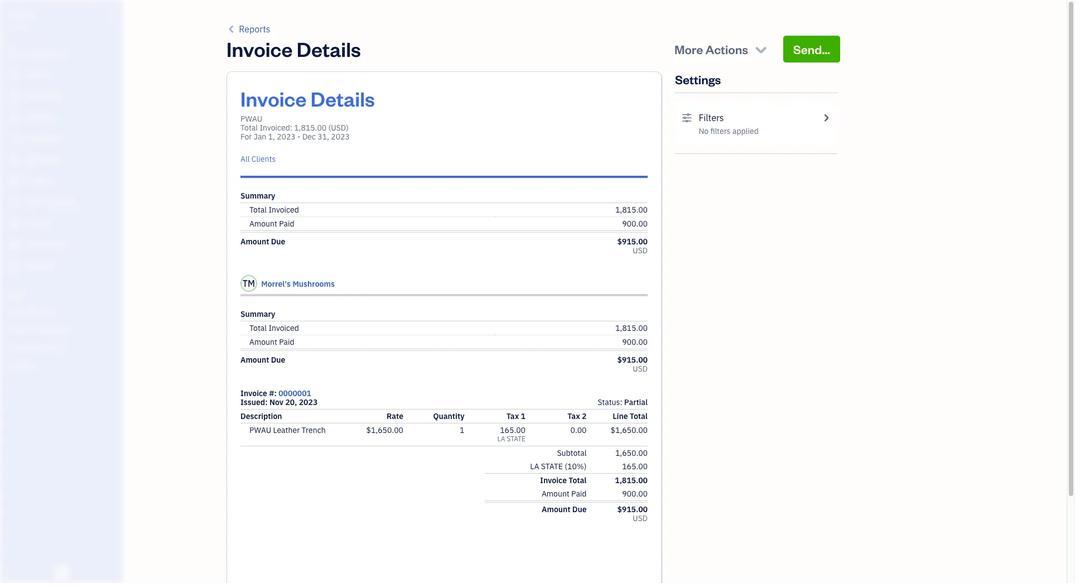 Task type: describe. For each thing, give the bounding box(es) containing it.
-
[[297, 132, 301, 142]]

filters
[[699, 112, 724, 123]]

expense image
[[7, 155, 21, 166]]

pwau owner
[[9, 10, 35, 31]]

: left the 20,
[[274, 388, 277, 398]]

details for invoice details pwau total invoiced : 1,815.00 ( usd ) for jan 1, 2023 - dec 31, 2023
[[311, 85, 375, 112]]

trench
[[302, 425, 326, 435]]

more
[[675, 41, 703, 57]]

estimate image
[[7, 91, 21, 102]]

project image
[[7, 176, 21, 187]]

for
[[241, 132, 252, 142]]

pwau for pwau owner
[[9, 10, 35, 21]]

money image
[[7, 218, 21, 229]]

2023 inside invoice # : 0000001 issued : nov 20, 2023
[[299, 397, 318, 407]]

0000001
[[279, 388, 311, 398]]

total down tm
[[249, 323, 267, 333]]

timer image
[[7, 197, 21, 208]]

total inside the invoice details pwau total invoiced : 1,815.00 ( usd ) for jan 1, 2023 - dec 31, 2023
[[241, 123, 258, 133]]

la state ( 10 %)
[[530, 462, 587, 472]]

line
[[613, 411, 628, 421]]

more actions button
[[665, 36, 779, 63]]

tm
[[243, 278, 255, 289]]

0 vertical spatial paid
[[279, 219, 294, 229]]

1 $915.00 from the top
[[617, 237, 648, 247]]

all clients
[[241, 154, 276, 164]]

2 900.00 from the top
[[622, 337, 648, 347]]

dashboard image
[[7, 49, 21, 60]]

2
[[582, 411, 587, 421]]

clients
[[252, 154, 276, 164]]

invoice image
[[7, 112, 21, 123]]

2 vertical spatial invoiced
[[269, 323, 299, 333]]

1 vertical spatial amount paid
[[249, 337, 294, 347]]

la inside 165.00 la state
[[498, 435, 505, 443]]

1 summary from the top
[[241, 191, 275, 201]]

10
[[568, 462, 577, 472]]

0 vertical spatial due
[[271, 237, 285, 247]]

jan
[[254, 132, 266, 142]]

1 total invoiced from the top
[[249, 205, 299, 215]]

2 vertical spatial due
[[573, 505, 587, 515]]

actions
[[706, 41, 748, 57]]

no filters applied
[[699, 126, 759, 136]]

: up line at the bottom of page
[[620, 397, 623, 407]]

invoice for invoice details pwau total invoiced : 1,815.00 ( usd ) for jan 1, 2023 - dec 31, 2023
[[241, 85, 307, 112]]

quantity
[[433, 411, 465, 421]]

chart image
[[7, 239, 21, 251]]

: inside the invoice details pwau total invoiced : 1,815.00 ( usd ) for jan 1, 2023 - dec 31, 2023
[[290, 123, 292, 133]]

1 vertical spatial la
[[530, 462, 539, 472]]

pwau for pwau leather trench
[[249, 425, 271, 435]]

invoice for invoice total
[[540, 476, 567, 486]]

dec
[[302, 132, 316, 142]]

details for invoice details
[[297, 36, 361, 62]]

0 vertical spatial amount paid
[[249, 219, 294, 229]]

3 900.00 from the top
[[622, 489, 648, 499]]

1 900.00 from the top
[[622, 219, 648, 229]]

31,
[[318, 132, 329, 142]]

chevronleft image
[[227, 22, 237, 36]]

2 $1,650.00 from the left
[[611, 425, 648, 435]]

invoice details pwau total invoiced : 1,815.00 ( usd ) for jan 1, 2023 - dec 31, 2023
[[241, 85, 375, 142]]

chevronright image
[[821, 111, 832, 124]]

partial
[[624, 397, 648, 407]]

)
[[346, 123, 349, 133]]

send…
[[794, 41, 830, 57]]

20,
[[285, 397, 297, 407]]

3 $915.00 from the top
[[617, 505, 648, 515]]

1 vertical spatial state
[[541, 462, 563, 472]]

leather
[[273, 425, 300, 435]]



Task type: locate. For each thing, give the bounding box(es) containing it.
description
[[241, 411, 282, 421]]

1 vertical spatial $915.00 usd
[[617, 355, 648, 374]]

0000001 link
[[279, 388, 311, 398]]

settings image
[[682, 111, 692, 124]]

invoice details
[[227, 36, 361, 62]]

2 vertical spatial pwau
[[249, 425, 271, 435]]

1,815.00
[[294, 123, 327, 133], [616, 205, 648, 215], [616, 323, 648, 333], [615, 476, 648, 486]]

1 $1,650.00 from the left
[[366, 425, 404, 435]]

invoice for invoice details
[[227, 36, 293, 62]]

pwau down 'description'
[[249, 425, 271, 435]]

pwau up owner
[[9, 10, 35, 21]]

invoice for invoice # : 0000001 issued : nov 20, 2023
[[241, 388, 267, 398]]

:
[[290, 123, 292, 133], [274, 388, 277, 398], [265, 397, 268, 407], [620, 397, 623, 407]]

1 vertical spatial amount due
[[241, 355, 285, 365]]

1 horizontal spatial 2023
[[299, 397, 318, 407]]

0 vertical spatial details
[[297, 36, 361, 62]]

total invoiced down morrel's
[[249, 323, 299, 333]]

total left 1,
[[241, 123, 258, 133]]

amount due up #
[[241, 355, 285, 365]]

status : partial
[[598, 397, 648, 407]]

2 vertical spatial $915.00 usd
[[617, 505, 648, 524]]

more actions
[[675, 41, 748, 57]]

tax
[[507, 411, 519, 421], [568, 411, 580, 421]]

0 vertical spatial total invoiced
[[249, 205, 299, 215]]

state inside 165.00 la state
[[507, 435, 526, 443]]

status
[[598, 397, 620, 407]]

details inside the invoice details pwau total invoiced : 1,815.00 ( usd ) for jan 1, 2023 - dec 31, 2023
[[311, 85, 375, 112]]

2023
[[277, 132, 296, 142], [331, 132, 350, 142], [299, 397, 318, 407]]

0 horizontal spatial 2023
[[277, 132, 296, 142]]

amount
[[249, 219, 277, 229], [241, 237, 269, 247], [249, 337, 277, 347], [241, 355, 269, 365], [542, 489, 570, 499], [542, 505, 571, 515]]

1 vertical spatial invoiced
[[269, 205, 299, 215]]

total down all clients
[[249, 205, 267, 215]]

tax for tax 1
[[507, 411, 519, 421]]

2 vertical spatial $915.00
[[617, 505, 648, 515]]

1 $915.00 usd from the top
[[617, 237, 648, 256]]

2 vertical spatial amount paid
[[542, 489, 587, 499]]

2 total invoiced from the top
[[249, 323, 299, 333]]

1 vertical spatial (
[[565, 462, 568, 472]]

settings image
[[8, 361, 119, 369]]

0 horizontal spatial $1,650.00
[[366, 425, 404, 435]]

invoice down the reports
[[227, 36, 293, 62]]

total invoiced down clients
[[249, 205, 299, 215]]

state up invoice total
[[541, 462, 563, 472]]

$915.00
[[617, 237, 648, 247], [617, 355, 648, 365], [617, 505, 648, 515]]

pwau inside the invoice details pwau total invoiced : 1,815.00 ( usd ) for jan 1, 2023 - dec 31, 2023
[[241, 114, 262, 124]]

state down tax 1 at the left of page
[[507, 435, 526, 443]]

2 $915.00 from the top
[[617, 355, 648, 365]]

main element
[[0, 0, 151, 583]]

0 horizontal spatial la
[[498, 435, 505, 443]]

invoice up 1,
[[241, 85, 307, 112]]

2 summary from the top
[[241, 309, 275, 319]]

165.00 down 1,650.00
[[622, 462, 648, 472]]

line total
[[613, 411, 648, 421]]

2023 left -
[[277, 132, 296, 142]]

0 vertical spatial 165.00
[[500, 425, 526, 435]]

2 horizontal spatial 2023
[[331, 132, 350, 142]]

tax 1
[[507, 411, 526, 421]]

1 up 165.00 la state on the left bottom of page
[[521, 411, 526, 421]]

bank connections image
[[8, 343, 119, 352]]

la
[[498, 435, 505, 443], [530, 462, 539, 472]]

1,650.00
[[616, 448, 648, 458]]

165.00
[[500, 425, 526, 435], [622, 462, 648, 472]]

3 $915.00 usd from the top
[[617, 505, 648, 524]]

1 tax from the left
[[507, 411, 519, 421]]

due up morrel's
[[271, 237, 285, 247]]

amount due down invoice total
[[542, 505, 587, 515]]

1 vertical spatial $915.00
[[617, 355, 648, 365]]

pwau up for
[[241, 114, 262, 124]]

$1,650.00
[[366, 425, 404, 435], [611, 425, 648, 435]]

1 horizontal spatial tax
[[568, 411, 580, 421]]

1 vertical spatial summary
[[241, 309, 275, 319]]

total down the '%)'
[[569, 476, 587, 486]]

0 vertical spatial pwau
[[9, 10, 35, 21]]

total invoiced
[[249, 205, 299, 215], [249, 323, 299, 333]]

invoiced down clients
[[269, 205, 299, 215]]

amount paid
[[249, 219, 294, 229], [249, 337, 294, 347], [542, 489, 587, 499]]

items and services image
[[8, 325, 119, 334]]

1 vertical spatial 900.00
[[622, 337, 648, 347]]

165.00 inside 165.00 la state
[[500, 425, 526, 435]]

( up invoice total
[[565, 462, 568, 472]]

2 $915.00 usd from the top
[[617, 355, 648, 374]]

invoice
[[227, 36, 293, 62], [241, 85, 307, 112], [241, 388, 267, 398], [540, 476, 567, 486]]

amount due up tm
[[241, 237, 285, 247]]

send… button
[[783, 36, 841, 63]]

0 horizontal spatial tax
[[507, 411, 519, 421]]

issued
[[241, 397, 265, 407]]

1 vertical spatial total invoiced
[[249, 323, 299, 333]]

2 vertical spatial 900.00
[[622, 489, 648, 499]]

paid
[[279, 219, 294, 229], [279, 337, 294, 347], [572, 489, 587, 499]]

165.00 for 165.00
[[622, 462, 648, 472]]

1 vertical spatial details
[[311, 85, 375, 112]]

1 horizontal spatial 165.00
[[622, 462, 648, 472]]

pwau leather trench
[[249, 425, 326, 435]]

invoice # : 0000001 issued : nov 20, 2023
[[241, 388, 318, 407]]

invoiced left -
[[260, 123, 290, 133]]

settings
[[675, 71, 721, 87]]

state
[[507, 435, 526, 443], [541, 462, 563, 472]]

0 horizontal spatial 1
[[460, 425, 465, 435]]

#
[[269, 388, 274, 398]]

due down invoice total
[[573, 505, 587, 515]]

2 tax from the left
[[568, 411, 580, 421]]

0 vertical spatial $915.00 usd
[[617, 237, 648, 256]]

0 horizontal spatial (
[[328, 123, 331, 133]]

all
[[241, 154, 250, 164]]

1 vertical spatial due
[[271, 355, 285, 365]]

chevrondown image
[[754, 41, 769, 57]]

total down partial
[[630, 411, 648, 421]]

0 vertical spatial invoiced
[[260, 123, 290, 133]]

invoice inside invoice # : 0000001 issued : nov 20, 2023
[[241, 388, 267, 398]]

1 horizontal spatial $1,650.00
[[611, 425, 648, 435]]

rate
[[387, 411, 404, 421]]

$1,650.00 down rate
[[366, 425, 404, 435]]

1 horizontal spatial (
[[565, 462, 568, 472]]

1 horizontal spatial state
[[541, 462, 563, 472]]

1 vertical spatial 1
[[460, 425, 465, 435]]

(
[[328, 123, 331, 133], [565, 462, 568, 472]]

pwau inside main element
[[9, 10, 35, 21]]

summary down tm
[[241, 309, 275, 319]]

no
[[699, 126, 709, 136]]

invoice total
[[540, 476, 587, 486]]

165.00 for 165.00 la state
[[500, 425, 526, 435]]

applied
[[733, 126, 759, 136]]

0 vertical spatial summary
[[241, 191, 275, 201]]

invoiced inside the invoice details pwau total invoiced : 1,815.00 ( usd ) for jan 1, 2023 - dec 31, 2023
[[260, 123, 290, 133]]

filters
[[711, 126, 731, 136]]

due up #
[[271, 355, 285, 365]]

tax left 2
[[568, 411, 580, 421]]

0 vertical spatial la
[[498, 435, 505, 443]]

invoiced down morrel's
[[269, 323, 299, 333]]

reports
[[239, 23, 270, 35]]

$1,650.00 down line total
[[611, 425, 648, 435]]

invoiced
[[260, 123, 290, 133], [269, 205, 299, 215], [269, 323, 299, 333]]

165.00 la state
[[498, 425, 526, 443]]

2 vertical spatial amount due
[[542, 505, 587, 515]]

1 vertical spatial pwau
[[241, 114, 262, 124]]

details
[[297, 36, 361, 62], [311, 85, 375, 112]]

900.00
[[622, 219, 648, 229], [622, 337, 648, 347], [622, 489, 648, 499]]

1 down quantity
[[460, 425, 465, 435]]

1,815.00 inside the invoice details pwau total invoiced : 1,815.00 ( usd ) for jan 1, 2023 - dec 31, 2023
[[294, 123, 327, 133]]

0.00
[[571, 425, 587, 435]]

: left -
[[290, 123, 292, 133]]

invoice left #
[[241, 388, 267, 398]]

2023 right 31,
[[331, 132, 350, 142]]

0 horizontal spatial state
[[507, 435, 526, 443]]

mushrooms
[[293, 279, 335, 289]]

1 vertical spatial 165.00
[[622, 462, 648, 472]]

: left nov
[[265, 397, 268, 407]]

client image
[[7, 70, 21, 81]]

usd
[[331, 123, 346, 133], [633, 246, 648, 256], [633, 364, 648, 374], [633, 513, 648, 524]]

1 horizontal spatial la
[[530, 462, 539, 472]]

( left )
[[328, 123, 331, 133]]

due
[[271, 237, 285, 247], [271, 355, 285, 365], [573, 505, 587, 515]]

morrel's mushrooms
[[261, 279, 335, 289]]

amount due
[[241, 237, 285, 247], [241, 355, 285, 365], [542, 505, 587, 515]]

( inside the invoice details pwau total invoiced : 1,815.00 ( usd ) for jan 1, 2023 - dec 31, 2023
[[328, 123, 331, 133]]

morrel's
[[261, 279, 291, 289]]

pwau
[[9, 10, 35, 21], [241, 114, 262, 124], [249, 425, 271, 435]]

invoice down 'la state ( 10 %)'
[[540, 476, 567, 486]]

2023 right the 20,
[[299, 397, 318, 407]]

$915.00 usd
[[617, 237, 648, 256], [617, 355, 648, 374], [617, 505, 648, 524]]

0 vertical spatial 900.00
[[622, 219, 648, 229]]

tax 2
[[568, 411, 587, 421]]

report image
[[7, 261, 21, 272]]

subtotal
[[557, 448, 587, 458]]

owner
[[9, 22, 29, 31]]

1 horizontal spatial 1
[[521, 411, 526, 421]]

0 vertical spatial (
[[328, 123, 331, 133]]

1 vertical spatial paid
[[279, 337, 294, 347]]

tax for tax 2
[[568, 411, 580, 421]]

165.00 down tax 1 at the left of page
[[500, 425, 526, 435]]

usd inside the invoice details pwau total invoiced : 1,815.00 ( usd ) for jan 1, 2023 - dec 31, 2023
[[331, 123, 346, 133]]

payment image
[[7, 133, 21, 145]]

2 vertical spatial paid
[[572, 489, 587, 499]]

summary down all clients
[[241, 191, 275, 201]]

total
[[241, 123, 258, 133], [249, 205, 267, 215], [249, 323, 267, 333], [630, 411, 648, 421], [569, 476, 587, 486]]

0 vertical spatial state
[[507, 435, 526, 443]]

0 vertical spatial $915.00
[[617, 237, 648, 247]]

1
[[521, 411, 526, 421], [460, 425, 465, 435]]

0 horizontal spatial 165.00
[[500, 425, 526, 435]]

team members image
[[8, 307, 119, 316]]

invoice inside the invoice details pwau total invoiced : 1,815.00 ( usd ) for jan 1, 2023 - dec 31, 2023
[[241, 85, 307, 112]]

0 vertical spatial 1
[[521, 411, 526, 421]]

0 vertical spatial amount due
[[241, 237, 285, 247]]

freshbooks image
[[52, 565, 70, 579]]

summary
[[241, 191, 275, 201], [241, 309, 275, 319]]

nov
[[270, 397, 284, 407]]

reports button
[[227, 22, 270, 36]]

tax up 165.00 la state on the left bottom of page
[[507, 411, 519, 421]]

%)
[[577, 462, 587, 472]]

apps image
[[8, 289, 119, 298]]

1,
[[268, 132, 275, 142]]



Task type: vqa. For each thing, say whether or not it's contained in the screenshot.
bottommost PWAU
yes



